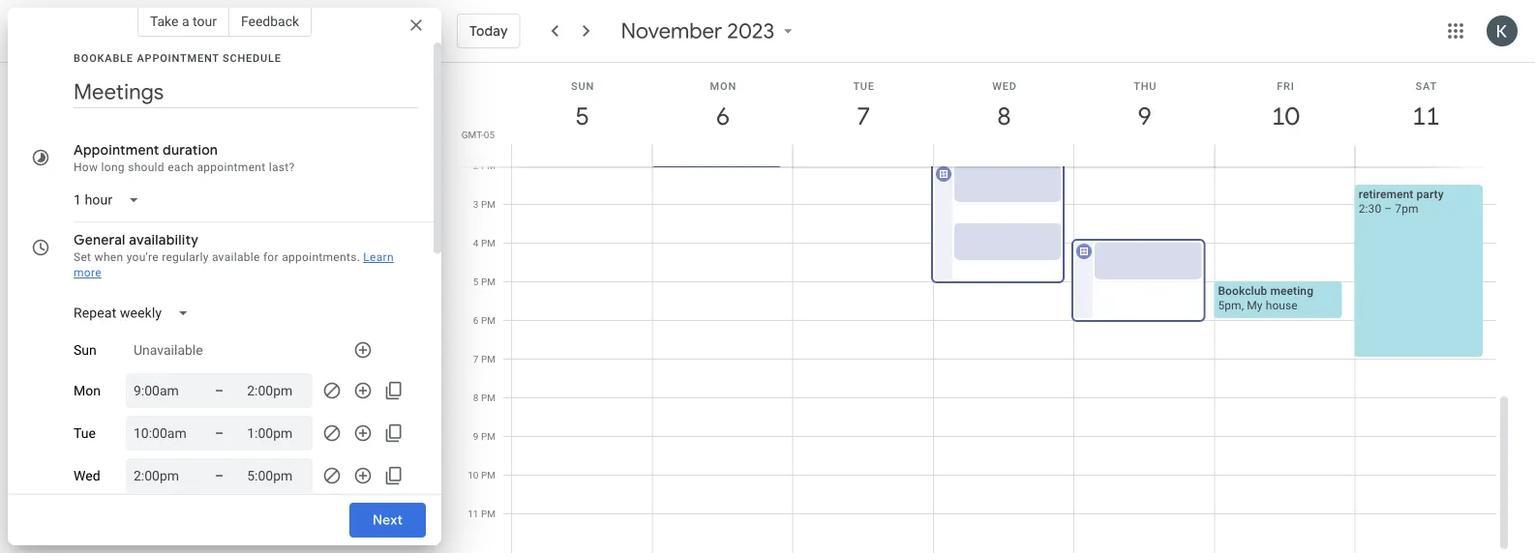 Task type: describe. For each thing, give the bounding box(es) containing it.
sun 5
[[571, 80, 595, 132]]

11 inside column header
[[1412, 100, 1439, 132]]

appointment
[[197, 161, 266, 174]]

you're
[[127, 251, 159, 264]]

mon 6
[[710, 80, 737, 132]]

7pm
[[1396, 202, 1419, 215]]

9 column header
[[1074, 63, 1216, 167]]

learn more
[[74, 251, 394, 280]]

house
[[1266, 299, 1298, 312]]

fri 10
[[1271, 80, 1299, 132]]

Start time on Tuesdays text field
[[134, 422, 192, 445]]

should
[[128, 161, 165, 174]]

1 vertical spatial 8
[[473, 392, 479, 404]]

0 horizontal spatial 9
[[473, 431, 479, 443]]

sunday, november 5 element
[[560, 94, 605, 138]]

take
[[150, 13, 179, 29]]

tue 7
[[854, 80, 875, 132]]

gmt-
[[462, 129, 484, 140]]

pm for 11 pm
[[481, 508, 496, 520]]

next
[[373, 512, 403, 530]]

0 horizontal spatial 5
[[473, 276, 479, 288]]

take a tour button
[[137, 6, 229, 37]]

– for wed
[[215, 468, 224, 484]]

bookclub
[[1219, 284, 1268, 298]]

10 inside 'column header'
[[1271, 100, 1299, 132]]

8 inside wed 8
[[997, 100, 1010, 132]]

pm for 8 pm
[[481, 392, 496, 404]]

5 inside sun 5
[[574, 100, 588, 132]]

availability
[[129, 231, 199, 249]]

8 column header
[[933, 63, 1075, 167]]

last?
[[269, 161, 295, 174]]

friday, november 10 element
[[1264, 94, 1308, 138]]

6 pm
[[473, 315, 496, 326]]

mon for mon
[[74, 383, 101, 399]]

– inside retirement party 2:30 – 7pm
[[1385, 202, 1393, 215]]

thursday, november 9 element
[[1123, 94, 1168, 138]]

next button
[[349, 498, 426, 544]]

Start time on Wednesdays text field
[[134, 465, 192, 488]]

9 pm
[[473, 431, 496, 443]]

7 pm
[[473, 353, 496, 365]]

– for tue
[[215, 426, 224, 442]]

bookclub meeting 5pm , my house
[[1219, 284, 1314, 312]]

wed for wed
[[74, 468, 100, 484]]

pm for 2 pm
[[481, 160, 496, 171]]

7 inside tue 7
[[856, 100, 870, 132]]

november 2023 button
[[614, 17, 806, 45]]

pm for 4 pm
[[481, 237, 496, 249]]

appointment
[[74, 141, 159, 159]]

8 pm
[[473, 392, 496, 404]]

a
[[182, 13, 189, 29]]

7 column header
[[793, 63, 934, 167]]

each
[[168, 161, 194, 174]]

End time on Wednesdays text field
[[247, 465, 305, 488]]

bookable appointment schedule
[[74, 52, 282, 64]]

4 pm
[[473, 237, 496, 249]]

unavailable
[[134, 343, 203, 359]]

3
[[473, 199, 479, 210]]

9 inside thu 9
[[1137, 100, 1151, 132]]

pm for 6 pm
[[481, 315, 496, 326]]

sun for sun
[[74, 343, 97, 359]]

meeting
[[1271, 284, 1314, 298]]

11 pm
[[468, 508, 496, 520]]

4
[[473, 237, 479, 249]]

2
[[473, 160, 479, 171]]

Add title text field
[[74, 77, 418, 107]]

my
[[1248, 299, 1263, 312]]

monday, november 6 element
[[701, 94, 746, 138]]

End time on Mondays text field
[[247, 380, 305, 403]]

sun for sun 5
[[571, 80, 595, 92]]

2023
[[728, 17, 775, 45]]

tue for tue
[[74, 426, 96, 442]]

general
[[74, 231, 126, 249]]

appointment duration how long should each appointment last?
[[74, 141, 295, 174]]



Task type: locate. For each thing, give the bounding box(es) containing it.
0 horizontal spatial 6
[[473, 315, 479, 326]]

retirement party 2:30 – 7pm
[[1359, 187, 1445, 215]]

3 pm
[[473, 199, 496, 210]]

feedback
[[241, 13, 299, 29]]

retirement
[[1359, 187, 1414, 201]]

11 down sat
[[1412, 100, 1439, 132]]

wed
[[993, 80, 1018, 92], [74, 468, 100, 484]]

0 vertical spatial 11
[[1412, 100, 1439, 132]]

sat 11
[[1412, 80, 1439, 132]]

– down retirement
[[1385, 202, 1393, 215]]

how
[[74, 161, 98, 174]]

0 vertical spatial 6
[[715, 100, 729, 132]]

tue left start time on tuesdays text field
[[74, 426, 96, 442]]

5 column header
[[511, 63, 653, 167]]

schedule
[[223, 52, 282, 64]]

mon inside 6 column header
[[710, 80, 737, 92]]

wed up wednesday, november 8 element
[[993, 80, 1018, 92]]

set when you're regularly available for appointments.
[[74, 251, 360, 264]]

bookable
[[74, 52, 134, 64]]

End time on Tuesdays text field
[[247, 422, 305, 445]]

pm
[[481, 160, 496, 171], [481, 199, 496, 210], [481, 237, 496, 249], [481, 276, 496, 288], [481, 315, 496, 326], [481, 353, 496, 365], [481, 392, 496, 404], [481, 431, 496, 443], [481, 470, 496, 481], [481, 508, 496, 520]]

1 horizontal spatial wed
[[993, 80, 1018, 92]]

5
[[574, 100, 588, 132], [473, 276, 479, 288]]

tuesday, november 7 element
[[842, 94, 886, 138]]

– for mon
[[215, 383, 224, 399]]

2 pm
[[473, 160, 496, 171]]

tue inside 7 column header
[[854, 80, 875, 92]]

pm down 10 pm on the left of page
[[481, 508, 496, 520]]

grid
[[449, 63, 1513, 554]]

pm down 9 pm
[[481, 470, 496, 481]]

pm up 9 pm
[[481, 392, 496, 404]]

1 horizontal spatial 11
[[1412, 100, 1439, 132]]

learn
[[364, 251, 394, 264]]

learn more link
[[74, 251, 394, 280]]

0 horizontal spatial wed
[[74, 468, 100, 484]]

1 vertical spatial wed
[[74, 468, 100, 484]]

1 vertical spatial 6
[[473, 315, 479, 326]]

sat
[[1416, 80, 1438, 92]]

grid containing 5
[[449, 63, 1513, 554]]

duration
[[163, 141, 218, 159]]

9 pm from the top
[[481, 470, 496, 481]]

1 horizontal spatial mon
[[710, 80, 737, 92]]

11
[[1412, 100, 1439, 132], [468, 508, 479, 520]]

0 vertical spatial sun
[[571, 80, 595, 92]]

9 down the thu
[[1137, 100, 1151, 132]]

mon for mon 6
[[710, 80, 737, 92]]

mon up monday, november 6 element
[[710, 80, 737, 92]]

0 vertical spatial mon
[[710, 80, 737, 92]]

more
[[74, 266, 102, 280]]

6
[[715, 100, 729, 132], [473, 315, 479, 326]]

pm up 7 pm
[[481, 315, 496, 326]]

when
[[94, 251, 123, 264]]

1 vertical spatial 7
[[473, 353, 479, 365]]

6 column header
[[652, 63, 794, 167]]

take a tour
[[150, 13, 217, 29]]

5 down 4
[[473, 276, 479, 288]]

0 vertical spatial 9
[[1137, 100, 1151, 132]]

0 vertical spatial 8
[[997, 100, 1010, 132]]

0 vertical spatial 7
[[856, 100, 870, 132]]

appointment
[[137, 52, 219, 64]]

november
[[621, 17, 723, 45]]

1 horizontal spatial 8
[[997, 100, 1010, 132]]

pm right 4
[[481, 237, 496, 249]]

1 vertical spatial 11
[[468, 508, 479, 520]]

1 horizontal spatial 7
[[856, 100, 870, 132]]

0 horizontal spatial 7
[[473, 353, 479, 365]]

for
[[263, 251, 279, 264]]

mon
[[710, 80, 737, 92], [74, 383, 101, 399]]

1 vertical spatial mon
[[74, 383, 101, 399]]

sun down more
[[74, 343, 97, 359]]

10 pm
[[468, 470, 496, 481]]

1 vertical spatial 9
[[473, 431, 479, 443]]

10 down fri at the top right of the page
[[1271, 100, 1299, 132]]

2:30
[[1359, 202, 1382, 215]]

1 vertical spatial sun
[[74, 343, 97, 359]]

– right start time on tuesdays text field
[[215, 426, 224, 442]]

pm up 6 pm
[[481, 276, 496, 288]]

1 vertical spatial 10
[[468, 470, 479, 481]]

0 vertical spatial tue
[[854, 80, 875, 92]]

6 inside mon 6
[[715, 100, 729, 132]]

feedback button
[[229, 6, 312, 37]]

today button
[[457, 8, 521, 54]]

gmt-05
[[462, 129, 495, 140]]

0 horizontal spatial 11
[[468, 508, 479, 520]]

10
[[1271, 100, 1299, 132], [468, 470, 479, 481]]

4 pm from the top
[[481, 276, 496, 288]]

7
[[856, 100, 870, 132], [473, 353, 479, 365]]

1 vertical spatial 5
[[473, 276, 479, 288]]

10 column header
[[1215, 63, 1357, 167]]

pm right 3
[[481, 199, 496, 210]]

9 up 10 pm on the left of page
[[473, 431, 479, 443]]

pm for 7 pm
[[481, 353, 496, 365]]

thu 9
[[1134, 80, 1158, 132]]

tue up tuesday, november 7 'element'
[[854, 80, 875, 92]]

2 pm from the top
[[481, 199, 496, 210]]

regularly
[[162, 251, 209, 264]]

– right start time on mondays text field
[[215, 383, 224, 399]]

11 column header
[[1356, 63, 1497, 167]]

tour
[[193, 13, 217, 29]]

0 vertical spatial 5
[[574, 100, 588, 132]]

fri
[[1278, 80, 1295, 92]]

– left end time on wednesdays text box
[[215, 468, 224, 484]]

wed left start time on wednesdays text box
[[74, 468, 100, 484]]

1 horizontal spatial sun
[[571, 80, 595, 92]]

pm for 9 pm
[[481, 431, 496, 443]]

6 down november 2023 button
[[715, 100, 729, 132]]

pm right the 2
[[481, 160, 496, 171]]

7 pm from the top
[[481, 392, 496, 404]]

None field
[[66, 183, 155, 218], [66, 296, 204, 331], [66, 183, 155, 218], [66, 296, 204, 331]]

0 horizontal spatial 10
[[468, 470, 479, 481]]

thu
[[1134, 80, 1158, 92]]

0 vertical spatial 10
[[1271, 100, 1299, 132]]

0 horizontal spatial tue
[[74, 426, 96, 442]]

set
[[74, 251, 91, 264]]

8
[[997, 100, 1010, 132], [473, 392, 479, 404]]

1 horizontal spatial 10
[[1271, 100, 1299, 132]]

pm down 6 pm
[[481, 353, 496, 365]]

Start time on Mondays text field
[[134, 380, 192, 403]]

pm down 8 pm
[[481, 431, 496, 443]]

available
[[212, 251, 260, 264]]

8 pm from the top
[[481, 431, 496, 443]]

5 right the 05
[[574, 100, 588, 132]]

mon left start time on mondays text field
[[74, 383, 101, 399]]

5 pm
[[473, 276, 496, 288]]

–
[[1385, 202, 1393, 215], [215, 383, 224, 399], [215, 426, 224, 442], [215, 468, 224, 484]]

pm for 3 pm
[[481, 199, 496, 210]]

sun up sunday, november 5 element
[[571, 80, 595, 92]]

general availability
[[74, 231, 199, 249]]

0 horizontal spatial mon
[[74, 383, 101, 399]]

9
[[1137, 100, 1151, 132], [473, 431, 479, 443]]

wednesday, november 8 element
[[982, 94, 1027, 138]]

today
[[470, 22, 508, 40]]

5pm
[[1219, 299, 1242, 312]]

0 vertical spatial wed
[[993, 80, 1018, 92]]

0 horizontal spatial sun
[[74, 343, 97, 359]]

long
[[101, 161, 125, 174]]

wed for wed 8
[[993, 80, 1018, 92]]

november 2023
[[621, 17, 775, 45]]

wed 8
[[993, 80, 1018, 132]]

1 pm from the top
[[481, 160, 496, 171]]

tue
[[854, 80, 875, 92], [74, 426, 96, 442]]

1 horizontal spatial 9
[[1137, 100, 1151, 132]]

1 horizontal spatial 6
[[715, 100, 729, 132]]

appointments.
[[282, 251, 360, 264]]

pm for 5 pm
[[481, 276, 496, 288]]

wed inside 8 column header
[[993, 80, 1018, 92]]

sun inside 5 column header
[[571, 80, 595, 92]]

0 horizontal spatial 8
[[473, 392, 479, 404]]

,
[[1242, 299, 1245, 312]]

1 vertical spatial tue
[[74, 426, 96, 442]]

6 pm from the top
[[481, 353, 496, 365]]

1 horizontal spatial tue
[[854, 80, 875, 92]]

11 down 10 pm on the left of page
[[468, 508, 479, 520]]

10 pm from the top
[[481, 508, 496, 520]]

10 up 11 pm
[[468, 470, 479, 481]]

05
[[484, 129, 495, 140]]

sun
[[571, 80, 595, 92], [74, 343, 97, 359]]

3 pm from the top
[[481, 237, 496, 249]]

pm for 10 pm
[[481, 470, 496, 481]]

party
[[1417, 187, 1445, 201]]

saturday, november 11 element
[[1405, 94, 1449, 138]]

5 pm from the top
[[481, 315, 496, 326]]

1 horizontal spatial 5
[[574, 100, 588, 132]]

6 up 7 pm
[[473, 315, 479, 326]]

tue for tue 7
[[854, 80, 875, 92]]



Task type: vqa. For each thing, say whether or not it's contained in the screenshot.
My
yes



